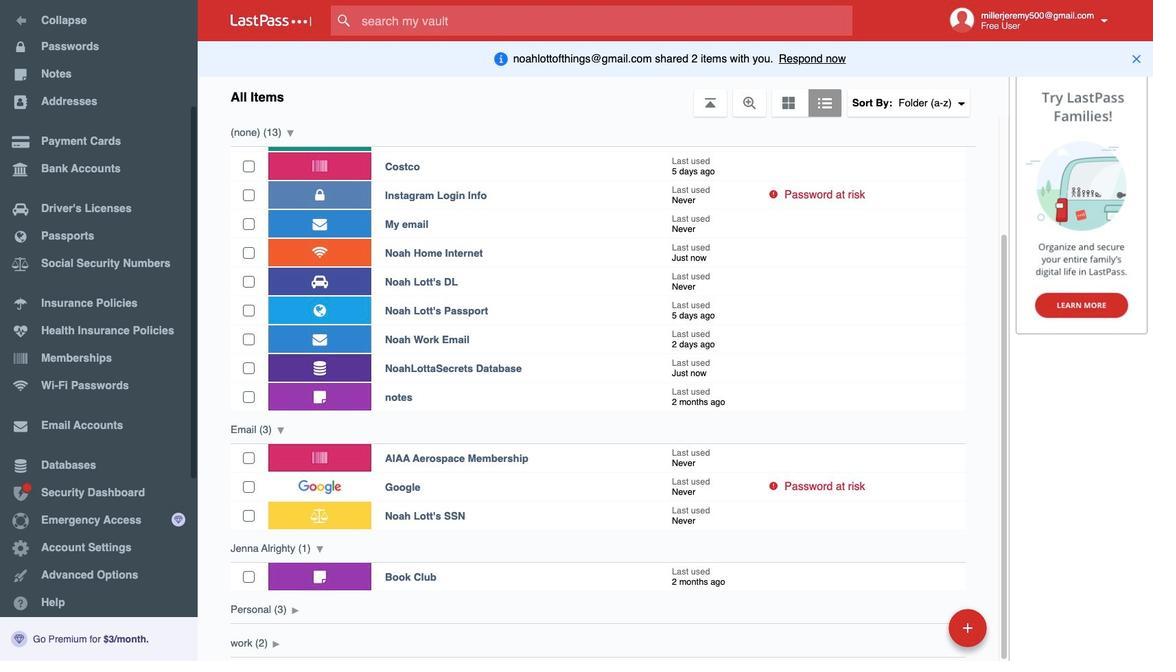 Task type: locate. For each thing, give the bounding box(es) containing it.
new item element
[[855, 608, 992, 648]]

lastpass image
[[231, 14, 312, 27]]

main navigation navigation
[[0, 0, 198, 661]]

Search search field
[[331, 5, 880, 36]]

new item navigation
[[855, 605, 996, 661]]



Task type: describe. For each thing, give the bounding box(es) containing it.
vault options navigation
[[198, 76, 1009, 117]]

search my vault text field
[[331, 5, 880, 36]]



